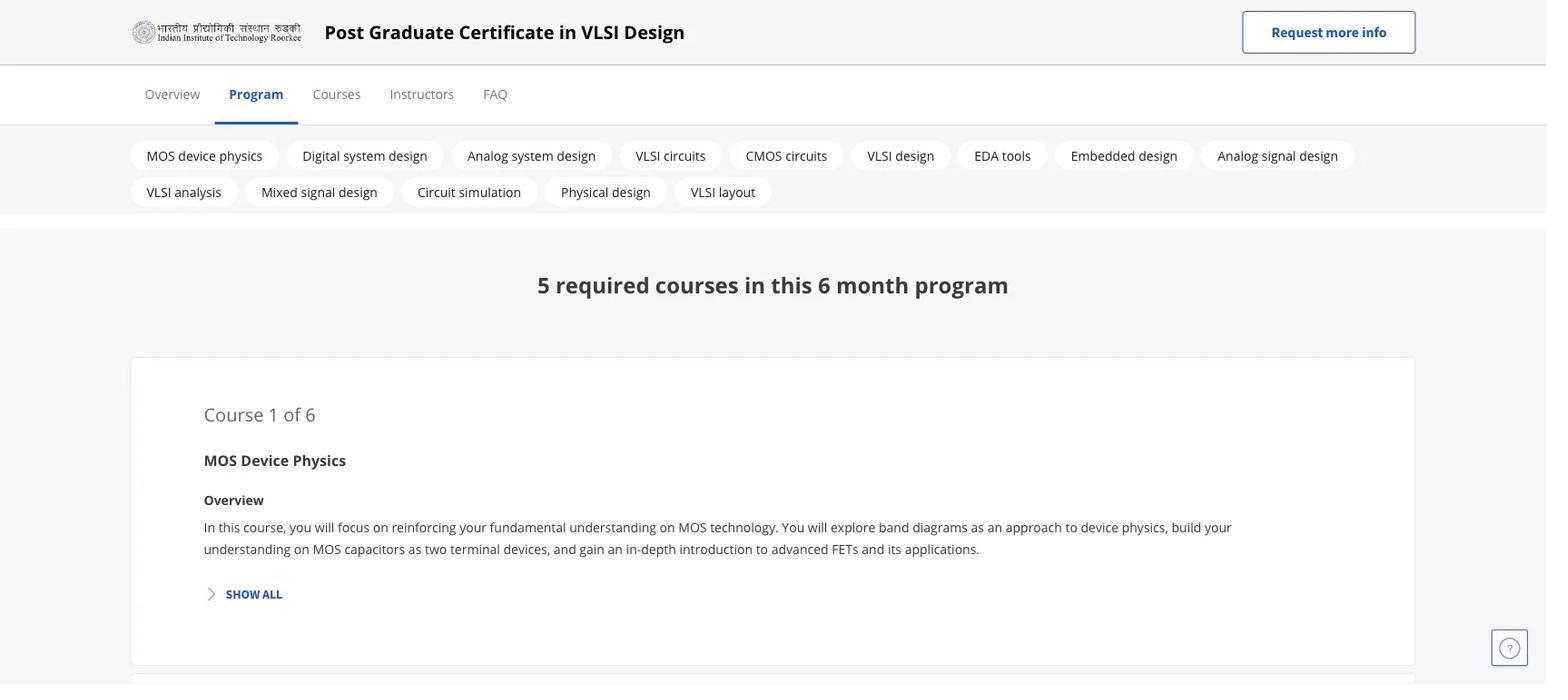 Task type: describe. For each thing, give the bounding box(es) containing it.
1 vertical spatial 6
[[305, 402, 316, 426]]

course,
[[243, 518, 287, 535]]

post
[[325, 20, 364, 45]]

in for post graduate certificate in vlsi design
[[559, 20, 577, 45]]

faq link
[[484, 85, 508, 102]]

signal for analog
[[1262, 147, 1297, 164]]

1 vertical spatial you
[[182, 95, 216, 120]]

circuit
[[418, 183, 456, 200]]

request more info
[[1272, 23, 1388, 41]]

0 horizontal spatial as
[[409, 540, 422, 557]]

september
[[500, 59, 565, 77]]

device
[[241, 451, 289, 470]]

2 the from the left
[[415, 59, 435, 77]]

directly
[[1180, 59, 1224, 77]]

vlsi layout
[[691, 183, 756, 200]]

capacitors
[[345, 540, 405, 557]]

approach
[[1006, 518, 1063, 535]]

mixed signal design
[[262, 183, 378, 200]]

advanced
[[772, 540, 829, 557]]

mos device physics
[[204, 451, 346, 470]]

watch
[[711, 59, 746, 77]]

outcomes
[[1118, 59, 1177, 77]]

available
[[640, 59, 692, 77]]

1 horizontal spatial an
[[988, 518, 1003, 535]]

overview inside certificate menu element
[[145, 85, 200, 102]]

focus
[[338, 518, 370, 535]]

fets
[[832, 540, 859, 557]]

mixed
[[262, 183, 298, 200]]

about
[[825, 59, 860, 77]]

simulation
[[459, 183, 522, 200]]

eda
[[975, 147, 999, 164]]

mos left the device
[[204, 451, 237, 470]]

5
[[538, 270, 550, 300]]

vlsi design
[[868, 147, 935, 164]]

3 the from the left
[[863, 59, 882, 77]]

learning
[[1067, 59, 1115, 77]]

video.
[[1364, 59, 1400, 77]]

program
[[915, 270, 1009, 300]]

5 required courses in this 6 month program
[[538, 270, 1009, 300]]

10th
[[568, 59, 595, 77]]

reinforcing
[[392, 518, 456, 535]]

in for in case you missed it, the live q&a session with the faculty on september 10th is now available to watch . learn more about the certificate,the curriculum, and learning outcomes directly from the faculty in this video.
[[130, 59, 142, 77]]

gain inside in this course, you will focus on reinforcing your fundamental understanding on mos technology. you will explore band diagrams as an approach to device physics, build your understanding on mos capacitors as two terminal devices, and gain an in-depth introduction to advanced fets and its applications.
[[580, 540, 605, 557]]

required
[[556, 270, 650, 300]]

case
[[145, 59, 171, 77]]

program
[[229, 85, 284, 102]]

1 horizontal spatial will
[[315, 518, 335, 535]]

month
[[837, 270, 910, 300]]

cmos circuits
[[746, 147, 828, 164]]

request more info button
[[1243, 11, 1417, 54]]

of
[[284, 402, 301, 426]]

circuits for cmos circuits
[[786, 147, 828, 164]]

vlsi for vlsi design
[[868, 147, 893, 164]]

devices,
[[504, 540, 551, 557]]

on up faq
[[481, 59, 496, 77]]

learn
[[753, 59, 786, 77]]

physical design
[[561, 183, 651, 200]]

technology.
[[710, 518, 779, 535]]

in case you missed it, the live q&a session with the faculty on september 10th is now available to watch . learn more about the certificate,the curriculum, and learning outcomes directly from the faculty in this video.
[[130, 59, 1400, 77]]

on up capacitors
[[373, 518, 389, 535]]

in for in this course, you will focus on reinforcing your fundamental understanding on mos technology. you will explore band diagrams as an approach to device physics, build your understanding on mos capacitors as two terminal devices, and gain an in-depth introduction to advanced fets and its applications.
[[204, 518, 215, 535]]

certificate menu element
[[130, 65, 1417, 124]]

4 the from the left
[[1259, 59, 1279, 77]]

webinar image
[[130, 0, 490, 39]]

vlsi for vlsi analysis
[[147, 183, 171, 200]]

with
[[387, 59, 412, 77]]

on left capacitors
[[294, 540, 310, 557]]

curriculum,
[[970, 59, 1037, 77]]

applications.
[[905, 540, 980, 557]]

program link
[[229, 85, 284, 102]]

now available to watch link
[[611, 59, 746, 77]]

cmos
[[746, 147, 783, 164]]

2 your from the left
[[1205, 518, 1233, 535]]

0 horizontal spatial and
[[554, 540, 577, 557]]

0 horizontal spatial gain
[[257, 95, 296, 120]]

1 vertical spatial this
[[771, 270, 813, 300]]

circuits for vlsi circuits
[[664, 147, 706, 164]]

q&a
[[309, 59, 336, 77]]

depth
[[642, 540, 677, 557]]

in for 5 required courses in this 6 month program
[[745, 270, 766, 300]]

vlsi analysis
[[147, 183, 222, 200]]

this inside in this course, you will focus on reinforcing your fundamental understanding on mos technology. you will explore band diagrams as an approach to device physics, build your understanding on mos capacitors as two terminal devices, and gain an in-depth introduction to advanced fets and its applications.
[[219, 518, 240, 535]]

course 1 of 6
[[204, 402, 316, 426]]

courses
[[656, 270, 739, 300]]

band
[[879, 518, 910, 535]]

0 horizontal spatial to
[[695, 59, 707, 77]]

1 faculty from the left
[[438, 59, 477, 77]]

mos up introduction
[[679, 518, 707, 535]]

1 horizontal spatial understanding
[[570, 518, 657, 535]]

embedded design
[[1072, 147, 1178, 164]]

analog for analog signal design
[[1218, 147, 1259, 164]]

1 horizontal spatial 6
[[818, 270, 831, 300]]

mos down focus
[[313, 540, 341, 557]]

0 vertical spatial device
[[178, 147, 216, 164]]

vlsi for vlsi layout
[[691, 183, 716, 200]]

1 vertical spatial an
[[608, 540, 623, 557]]

signal for mixed
[[301, 183, 336, 200]]

1 the from the left
[[259, 59, 279, 77]]



Task type: vqa. For each thing, say whether or not it's contained in the screenshot.
middle you
yes



Task type: locate. For each thing, give the bounding box(es) containing it.
in-
[[626, 540, 642, 557]]

0 vertical spatial more
[[1327, 23, 1360, 41]]

signal
[[1262, 147, 1297, 164], [301, 183, 336, 200]]

in
[[130, 59, 142, 77], [204, 518, 215, 535]]

1 horizontal spatial device
[[1081, 518, 1119, 535]]

system up simulation
[[512, 147, 554, 164]]

in this course, you will focus on reinforcing your fundamental understanding on mos technology. you will explore band diagrams as an approach to device physics, build your understanding on mos capacitors as two terminal devices, and gain an in-depth introduction to advanced fets and its applications.
[[204, 518, 1233, 557]]

instructors link
[[390, 85, 454, 102]]

it,
[[245, 59, 256, 77]]

0 vertical spatial this
[[1339, 59, 1361, 77]]

1 vertical spatial in
[[204, 518, 215, 535]]

1 vertical spatial signal
[[301, 183, 336, 200]]

from
[[1227, 59, 1256, 77]]

2 horizontal spatial and
[[1041, 59, 1063, 77]]

this
[[1339, 59, 1361, 77], [771, 270, 813, 300], [219, 518, 240, 535]]

embedded
[[1072, 147, 1136, 164]]

2 vertical spatial in
[[745, 270, 766, 300]]

2 horizontal spatial to
[[1066, 518, 1078, 535]]

its
[[888, 540, 902, 557]]

2 faculty from the left
[[1282, 59, 1322, 77]]

0 horizontal spatial in
[[559, 20, 577, 45]]

1 horizontal spatial signal
[[1262, 147, 1297, 164]]

design
[[389, 147, 428, 164], [557, 147, 596, 164], [896, 147, 935, 164], [1139, 147, 1178, 164], [1300, 147, 1339, 164], [339, 183, 378, 200], [612, 183, 651, 200]]

system right digital
[[344, 147, 386, 164]]

2 system from the left
[[512, 147, 554, 164]]

in inside in this course, you will focus on reinforcing your fundamental understanding on mos technology. you will explore band diagrams as an approach to device physics, build your understanding on mos capacitors as two terminal devices, and gain an in-depth introduction to advanced fets and its applications.
[[204, 518, 215, 535]]

certificate
[[459, 20, 555, 45]]

will down it,
[[220, 95, 252, 120]]

is
[[598, 59, 608, 77]]

skills
[[130, 95, 177, 120]]

0 vertical spatial signal
[[1262, 147, 1297, 164]]

1
[[269, 402, 279, 426]]

system for analog
[[512, 147, 554, 164]]

1 horizontal spatial your
[[1205, 518, 1233, 535]]

more left info
[[1327, 23, 1360, 41]]

2 horizontal spatial in
[[1325, 59, 1336, 77]]

1 circuits from the left
[[664, 147, 706, 164]]

the up instructors link
[[415, 59, 435, 77]]

device inside in this course, you will focus on reinforcing your fundamental understanding on mos technology. you will explore band diagrams as an approach to device physics, build your understanding on mos capacitors as two terminal devices, and gain an in-depth introduction to advanced fets and its applications.
[[1081, 518, 1119, 535]]

indian institute of technology, roorkee image
[[130, 18, 303, 47]]

more
[[1327, 23, 1360, 41], [790, 59, 822, 77]]

tools
[[1003, 147, 1032, 164]]

analysis
[[175, 183, 222, 200]]

circuits right cmos
[[786, 147, 828, 164]]

analog up simulation
[[468, 147, 509, 164]]

1 vertical spatial device
[[1081, 518, 1119, 535]]

0 horizontal spatial signal
[[301, 183, 336, 200]]

explore
[[831, 518, 876, 535]]

you inside in this course, you will focus on reinforcing your fundamental understanding on mos technology. you will explore band diagrams as an approach to device physics, build your understanding on mos capacitors as two terminal devices, and gain an in-depth introduction to advanced fets and its applications.
[[290, 518, 312, 535]]

more right learn
[[790, 59, 822, 77]]

help center image
[[1500, 637, 1522, 659]]

as left the "two"
[[409, 540, 422, 557]]

as
[[972, 518, 985, 535], [409, 540, 422, 557]]

layout
[[719, 183, 756, 200]]

analog for analog system design
[[468, 147, 509, 164]]

circuits up vlsi layout
[[664, 147, 706, 164]]

gain down live
[[257, 95, 296, 120]]

device
[[178, 147, 216, 164], [1081, 518, 1119, 535]]

mos device physics
[[147, 147, 263, 164]]

0 vertical spatial as
[[972, 518, 985, 535]]

graduate
[[369, 20, 454, 45]]

1 vertical spatial as
[[409, 540, 422, 557]]

all
[[263, 586, 283, 602]]

1 horizontal spatial this
[[771, 270, 813, 300]]

to right approach
[[1066, 518, 1078, 535]]

1 horizontal spatial faculty
[[1282, 59, 1322, 77]]

faq
[[484, 85, 508, 102]]

you
[[782, 518, 805, 535]]

in down request more info button
[[1325, 59, 1336, 77]]

0 horizontal spatial device
[[178, 147, 216, 164]]

0 horizontal spatial 6
[[305, 402, 316, 426]]

1 vertical spatial to
[[1066, 518, 1078, 535]]

you right course,
[[290, 518, 312, 535]]

this left course,
[[219, 518, 240, 535]]

terminal
[[450, 540, 500, 557]]

1 horizontal spatial more
[[1327, 23, 1360, 41]]

0 horizontal spatial understanding
[[204, 540, 291, 557]]

faculty down "request" in the right of the page
[[1282, 59, 1322, 77]]

will left focus
[[315, 518, 335, 535]]

in left course,
[[204, 518, 215, 535]]

missed
[[200, 59, 242, 77]]

session
[[339, 59, 383, 77]]

courses
[[313, 85, 361, 102]]

0 horizontal spatial in
[[130, 59, 142, 77]]

1 vertical spatial more
[[790, 59, 822, 77]]

this left month
[[771, 270, 813, 300]]

now
[[611, 59, 636, 77]]

0 horizontal spatial an
[[608, 540, 623, 557]]

1 vertical spatial understanding
[[204, 540, 291, 557]]

skills you will gain
[[130, 95, 296, 120]]

faculty up instructors link
[[438, 59, 477, 77]]

0 vertical spatial an
[[988, 518, 1003, 535]]

and left its
[[862, 540, 885, 557]]

1 horizontal spatial to
[[756, 540, 769, 557]]

to
[[695, 59, 707, 77], [1066, 518, 1078, 535], [756, 540, 769, 557]]

6 left month
[[818, 270, 831, 300]]

mos
[[147, 147, 175, 164], [204, 451, 237, 470], [679, 518, 707, 535], [313, 540, 341, 557]]

two
[[425, 540, 447, 557]]

fundamental
[[490, 518, 566, 535]]

digital
[[303, 147, 340, 164]]

in left case
[[130, 59, 142, 77]]

0 horizontal spatial circuits
[[664, 147, 706, 164]]

physics
[[293, 451, 346, 470]]

2 vertical spatial you
[[290, 518, 312, 535]]

1 your from the left
[[460, 518, 487, 535]]

device left physics, at the bottom of page
[[1081, 518, 1119, 535]]

you right case
[[175, 59, 197, 77]]

0 vertical spatial in
[[559, 20, 577, 45]]

physics,
[[1122, 518, 1169, 535]]

mos up vlsi analysis
[[147, 147, 175, 164]]

on up the depth
[[660, 518, 676, 535]]

show
[[226, 586, 260, 602]]

0 horizontal spatial your
[[460, 518, 487, 535]]

2 horizontal spatial will
[[808, 518, 828, 535]]

2 circuits from the left
[[786, 147, 828, 164]]

device up analysis
[[178, 147, 216, 164]]

post graduate certificate in vlsi design
[[325, 20, 685, 45]]

1 horizontal spatial system
[[512, 147, 554, 164]]

request
[[1272, 23, 1324, 41]]

1 horizontal spatial analog
[[1218, 147, 1259, 164]]

as right diagrams on the right
[[972, 518, 985, 535]]

in right the courses
[[745, 270, 766, 300]]

digital system design
[[303, 147, 428, 164]]

in up 10th
[[559, 20, 577, 45]]

1 horizontal spatial as
[[972, 518, 985, 535]]

analog signal design
[[1218, 147, 1339, 164]]

diagrams
[[913, 518, 968, 535]]

your up terminal at the bottom left of page
[[460, 518, 487, 535]]

your right build
[[1205, 518, 1233, 535]]

build
[[1172, 518, 1202, 535]]

overview link
[[145, 85, 200, 102]]

circuit simulation
[[418, 183, 522, 200]]

0 vertical spatial you
[[175, 59, 197, 77]]

system
[[344, 147, 386, 164], [512, 147, 554, 164]]

vlsi for vlsi circuits
[[636, 147, 661, 164]]

1 horizontal spatial gain
[[580, 540, 605, 557]]

.
[[746, 59, 749, 77]]

and left learning
[[1041, 59, 1063, 77]]

to down the technology.
[[756, 540, 769, 557]]

an left in-
[[608, 540, 623, 557]]

0 vertical spatial to
[[695, 59, 707, 77]]

analog system design
[[468, 147, 596, 164]]

1 vertical spatial overview
[[204, 491, 264, 508]]

faculty
[[438, 59, 477, 77], [1282, 59, 1322, 77]]

understanding down course,
[[204, 540, 291, 557]]

2 vertical spatial to
[[756, 540, 769, 557]]

overview down case
[[145, 85, 200, 102]]

certificate,the
[[886, 59, 967, 77]]

show all button
[[197, 578, 290, 610]]

the right 'from'
[[1259, 59, 1279, 77]]

0 vertical spatial overview
[[145, 85, 200, 102]]

an left approach
[[988, 518, 1003, 535]]

and
[[1041, 59, 1063, 77], [554, 540, 577, 557], [862, 540, 885, 557]]

1 horizontal spatial circuits
[[786, 147, 828, 164]]

system for digital
[[344, 147, 386, 164]]

the right it,
[[259, 59, 279, 77]]

physical
[[561, 183, 609, 200]]

physics
[[219, 147, 263, 164]]

1 horizontal spatial in
[[204, 518, 215, 535]]

live
[[282, 59, 305, 77]]

and right devices,
[[554, 540, 577, 557]]

in
[[559, 20, 577, 45], [1325, 59, 1336, 77], [745, 270, 766, 300]]

0 vertical spatial 6
[[818, 270, 831, 300]]

will right you
[[808, 518, 828, 535]]

0 horizontal spatial will
[[220, 95, 252, 120]]

0 horizontal spatial system
[[344, 147, 386, 164]]

circuits
[[664, 147, 706, 164], [786, 147, 828, 164]]

2 horizontal spatial this
[[1339, 59, 1361, 77]]

this left video.
[[1339, 59, 1361, 77]]

vlsi circuits
[[636, 147, 706, 164]]

introduction
[[680, 540, 753, 557]]

1 horizontal spatial and
[[862, 540, 885, 557]]

0 vertical spatial understanding
[[570, 518, 657, 535]]

1 vertical spatial gain
[[580, 540, 605, 557]]

6 right of
[[305, 402, 316, 426]]

0 vertical spatial gain
[[257, 95, 296, 120]]

1 system from the left
[[344, 147, 386, 164]]

analog down 'from'
[[1218, 147, 1259, 164]]

1 horizontal spatial overview
[[204, 491, 264, 508]]

design
[[624, 20, 685, 45]]

instructors
[[390, 85, 454, 102]]

more inside button
[[1327, 23, 1360, 41]]

0 horizontal spatial overview
[[145, 85, 200, 102]]

0 horizontal spatial analog
[[468, 147, 509, 164]]

gain left in-
[[580, 540, 605, 557]]

course
[[204, 402, 264, 426]]

gain
[[257, 95, 296, 120], [580, 540, 605, 557]]

will
[[220, 95, 252, 120], [315, 518, 335, 535], [808, 518, 828, 535]]

the right 'about'
[[863, 59, 882, 77]]

courses link
[[313, 85, 361, 102]]

info
[[1363, 23, 1388, 41]]

0 horizontal spatial this
[[219, 518, 240, 535]]

2 analog from the left
[[1218, 147, 1259, 164]]

to left watch on the left top
[[695, 59, 707, 77]]

eda tools
[[975, 147, 1032, 164]]

1 vertical spatial in
[[1325, 59, 1336, 77]]

show all
[[226, 586, 283, 602]]

0 horizontal spatial faculty
[[438, 59, 477, 77]]

0 horizontal spatial more
[[790, 59, 822, 77]]

1 horizontal spatial in
[[745, 270, 766, 300]]

overview up course,
[[204, 491, 264, 508]]

1 analog from the left
[[468, 147, 509, 164]]

0 vertical spatial in
[[130, 59, 142, 77]]

2 vertical spatial this
[[219, 518, 240, 535]]

understanding up in-
[[570, 518, 657, 535]]

you right skills
[[182, 95, 216, 120]]

on
[[481, 59, 496, 77], [373, 518, 389, 535], [660, 518, 676, 535], [294, 540, 310, 557]]

analog
[[468, 147, 509, 164], [1218, 147, 1259, 164]]



